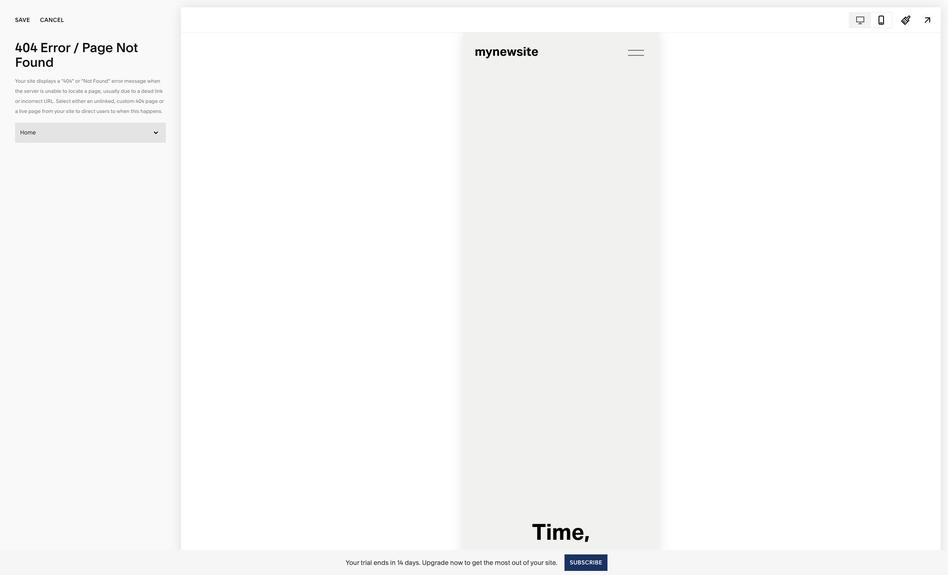 Task type: describe. For each thing, give the bounding box(es) containing it.
/
[[73, 40, 79, 55]]

page,
[[88, 88, 102, 94]]

upgrade
[[422, 558, 449, 567]]

found"
[[93, 78, 110, 84]]

most
[[495, 558, 511, 567]]

due
[[121, 88, 130, 94]]

1 vertical spatial your
[[531, 558, 544, 567]]

either
[[72, 98, 86, 104]]

incorrect
[[21, 98, 43, 104]]

url.
[[44, 98, 55, 104]]

home
[[20, 129, 36, 136]]

subscribe
[[570, 559, 603, 566]]

error
[[112, 78, 123, 84]]

not
[[116, 40, 138, 55]]

1 horizontal spatial site
[[66, 108, 74, 114]]

happens.
[[141, 108, 163, 114]]

a left page,
[[84, 88, 87, 94]]

from
[[42, 108, 53, 114]]

message
[[124, 78, 146, 84]]

to up the select
[[63, 88, 67, 94]]

0 vertical spatial site
[[27, 78, 35, 84]]

the inside your site displays a "404" or "not found" error message when the server is unable to locate a page, usually due to a dead link or incorrect url. select either an unlinked, custom 404 page or a live page from your site to direct users to when this happens.
[[15, 88, 23, 94]]

an
[[87, 98, 93, 104]]

404 inside 404 error / page not found
[[15, 40, 37, 55]]

found
[[15, 54, 54, 70]]

a left live at the left of page
[[15, 108, 18, 114]]

to right the due
[[131, 88, 136, 94]]

ends
[[374, 558, 389, 567]]

unlinked,
[[94, 98, 116, 104]]

direct
[[82, 108, 95, 114]]

"404"
[[61, 78, 74, 84]]

cancel
[[40, 16, 64, 23]]

0 vertical spatial page
[[146, 98, 158, 104]]

is
[[40, 88, 44, 94]]

your trial ends in 14 days. upgrade now to get the most out of your site.
[[346, 558, 558, 567]]

locate
[[69, 88, 83, 94]]

0 horizontal spatial or
[[15, 98, 20, 104]]



Task type: locate. For each thing, give the bounding box(es) containing it.
page
[[82, 40, 113, 55]]

custom
[[117, 98, 135, 104]]

page up happens.
[[146, 98, 158, 104]]

page
[[146, 98, 158, 104], [28, 108, 41, 114]]

14
[[397, 558, 404, 567]]

0 horizontal spatial your
[[54, 108, 65, 114]]

to right users
[[111, 108, 116, 114]]

to down either
[[76, 108, 80, 114]]

your for your site displays a "404" or "not found" error message when the server is unable to locate a page, usually due to a dead link or incorrect url. select either an unlinked, custom 404 page or a live page from your site to direct users to when this happens.
[[15, 78, 26, 84]]

site up the server
[[27, 78, 35, 84]]

0 vertical spatial the
[[15, 88, 23, 94]]

your left trial
[[346, 558, 359, 567]]

this
[[131, 108, 139, 114]]

a
[[57, 78, 60, 84], [84, 88, 87, 94], [137, 88, 140, 94], [15, 108, 18, 114]]

0 horizontal spatial when
[[117, 108, 130, 114]]

a left "404"
[[57, 78, 60, 84]]

404 up this
[[136, 98, 144, 104]]

site down the select
[[66, 108, 74, 114]]

0 horizontal spatial the
[[15, 88, 23, 94]]

when down custom
[[117, 108, 130, 114]]

dead
[[141, 88, 154, 94]]

tab list
[[850, 13, 893, 27]]

0 horizontal spatial your
[[15, 78, 26, 84]]

1 horizontal spatial when
[[147, 78, 160, 84]]

displays
[[37, 78, 56, 84]]

a left "dead"
[[137, 88, 140, 94]]

site.
[[546, 558, 558, 567]]

link
[[155, 88, 163, 94]]

server
[[24, 88, 39, 94]]

1 vertical spatial the
[[484, 558, 494, 567]]

1 horizontal spatial 404
[[136, 98, 144, 104]]

your
[[15, 78, 26, 84], [346, 558, 359, 567]]

0 vertical spatial your
[[54, 108, 65, 114]]

in
[[390, 558, 396, 567]]

live
[[19, 108, 27, 114]]

out
[[512, 558, 522, 567]]

site
[[27, 78, 35, 84], [66, 108, 74, 114]]

save
[[15, 16, 30, 23]]

your site displays a "404" or "not found" error message when the server is unable to locate a page, usually due to a dead link or incorrect url. select either an unlinked, custom 404 page or a live page from your site to direct users to when this happens.
[[15, 78, 164, 114]]

1 vertical spatial site
[[66, 108, 74, 114]]

select
[[56, 98, 71, 104]]

cancel button
[[40, 10, 64, 30]]

1 horizontal spatial your
[[531, 558, 544, 567]]

subscribe button
[[565, 554, 608, 571]]

0 vertical spatial 404
[[15, 40, 37, 55]]

1 vertical spatial 404
[[136, 98, 144, 104]]

404 inside your site displays a "404" or "not found" error message when the server is unable to locate a page, usually due to a dead link or incorrect url. select either an unlinked, custom 404 page or a live page from your site to direct users to when this happens.
[[136, 98, 144, 104]]

to
[[63, 88, 67, 94], [131, 88, 136, 94], [76, 108, 80, 114], [111, 108, 116, 114], [465, 558, 471, 567]]

the left the server
[[15, 88, 23, 94]]

your inside your site displays a "404" or "not found" error message when the server is unable to locate a page, usually due to a dead link or incorrect url. select either an unlinked, custom 404 page or a live page from your site to direct users to when this happens.
[[54, 108, 65, 114]]

error
[[40, 40, 70, 55]]

0 vertical spatial when
[[147, 78, 160, 84]]

1 horizontal spatial page
[[146, 98, 158, 104]]

now
[[451, 558, 463, 567]]

trial
[[361, 558, 372, 567]]

1 vertical spatial page
[[28, 108, 41, 114]]

0 horizontal spatial page
[[28, 108, 41, 114]]

days.
[[405, 558, 421, 567]]

your inside your site displays a "404" or "not found" error message when the server is unable to locate a page, usually due to a dead link or incorrect url. select either an unlinked, custom 404 page or a live page from your site to direct users to when this happens.
[[15, 78, 26, 84]]

to left get at the bottom of page
[[465, 558, 471, 567]]

404 down 'save' "button"
[[15, 40, 37, 55]]

the
[[15, 88, 23, 94], [484, 558, 494, 567]]

or left "not
[[75, 78, 80, 84]]

get
[[472, 558, 482, 567]]

the right get at the bottom of page
[[484, 558, 494, 567]]

or up live at the left of page
[[15, 98, 20, 104]]

0 vertical spatial your
[[15, 78, 26, 84]]

when up link
[[147, 78, 160, 84]]

usually
[[103, 88, 120, 94]]

save button
[[15, 10, 30, 30]]

1 horizontal spatial your
[[346, 558, 359, 567]]

page down incorrect
[[28, 108, 41, 114]]

2 horizontal spatial or
[[159, 98, 164, 104]]

1 horizontal spatial the
[[484, 558, 494, 567]]

of
[[524, 558, 529, 567]]

your down the select
[[54, 108, 65, 114]]

your right of
[[531, 558, 544, 567]]

404 error / page not found
[[15, 40, 138, 70]]

0 horizontal spatial site
[[27, 78, 35, 84]]

1 vertical spatial your
[[346, 558, 359, 567]]

your up the server
[[15, 78, 26, 84]]

0 horizontal spatial 404
[[15, 40, 37, 55]]

"not
[[81, 78, 92, 84]]

your
[[54, 108, 65, 114], [531, 558, 544, 567]]

your for your trial ends in 14 days. upgrade now to get the most out of your site.
[[346, 558, 359, 567]]

1 horizontal spatial or
[[75, 78, 80, 84]]

users
[[97, 108, 110, 114]]

or down link
[[159, 98, 164, 104]]

1 vertical spatial when
[[117, 108, 130, 114]]

unable
[[45, 88, 61, 94]]

when
[[147, 78, 160, 84], [117, 108, 130, 114]]

404
[[15, 40, 37, 55], [136, 98, 144, 104]]

or
[[75, 78, 80, 84], [15, 98, 20, 104], [159, 98, 164, 104]]



Task type: vqa. For each thing, say whether or not it's contained in the screenshot.
SAVE button
yes



